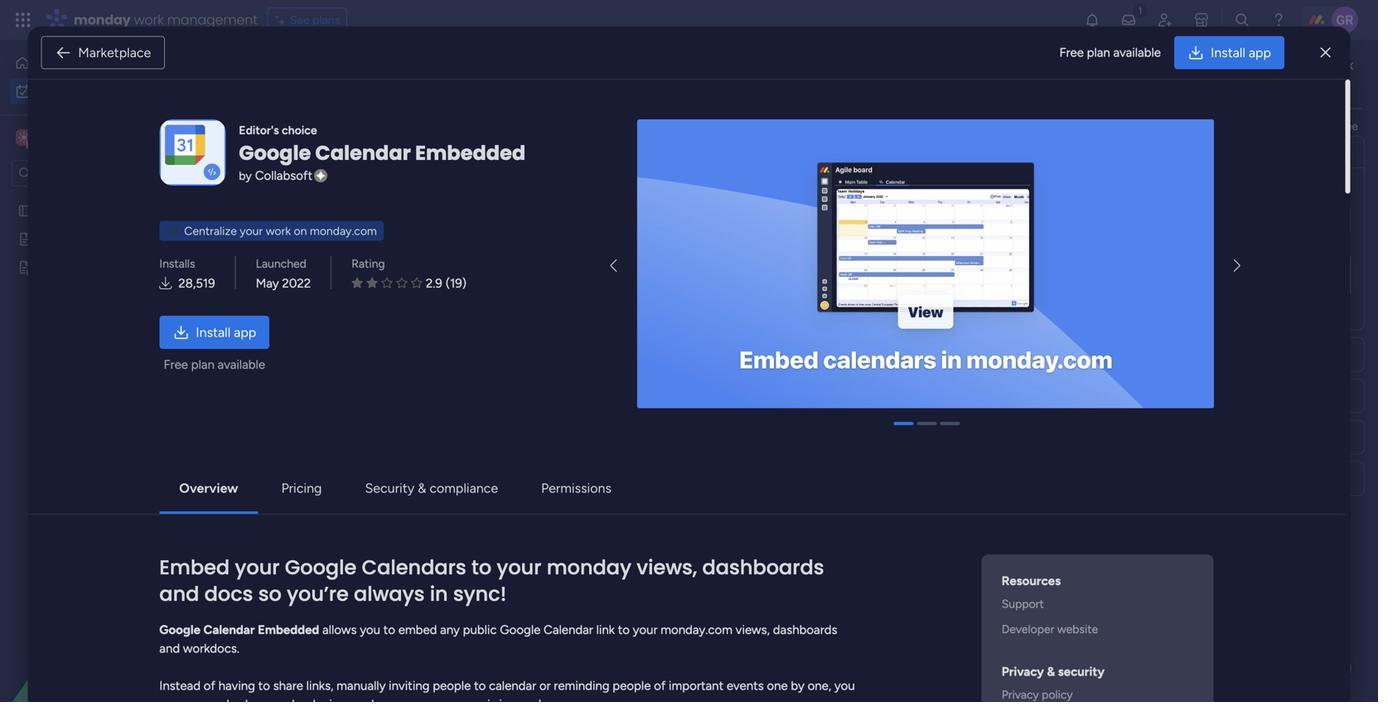 Task type: vqa. For each thing, say whether or not it's contained in the screenshot.
the Hero to the left
no



Task type: locate. For each thing, give the bounding box(es) containing it.
2 project management link from the top
[[840, 320, 993, 349]]

screenshot image
[[637, 119, 1214, 408]]

google up the later / 0 items
[[285, 553, 357, 581]]

by left collabsoft
[[239, 169, 252, 183]]

of left important
[[654, 678, 666, 693]]

1 vertical spatial to-
[[713, 329, 729, 342]]

0 vertical spatial by
[[239, 169, 252, 183]]

and right "columns"
[[1215, 119, 1234, 133]]

free
[[1060, 45, 1084, 60], [164, 357, 188, 372]]

1 vertical spatial and
[[159, 580, 199, 608]]

0 horizontal spatial install app
[[196, 324, 256, 340]]

app down search everything image
[[1249, 45, 1271, 61]]

1 horizontal spatial of
[[654, 678, 666, 693]]

management
[[882, 300, 951, 314], [882, 329, 951, 343], [882, 508, 951, 523]]

star o image right star image
[[381, 277, 393, 289]]

select product image
[[15, 12, 31, 28]]

1 to-do from the top
[[713, 300, 742, 313]]

plan
[[1087, 45, 1110, 60], [191, 357, 215, 372]]

home link
[[10, 50, 201, 76]]

see
[[290, 13, 310, 27]]

2 vertical spatial new
[[269, 507, 294, 521]]

so
[[258, 580, 282, 608], [417, 697, 430, 702]]

mar
[[1145, 507, 1163, 520]]

16
[[1166, 507, 1176, 520]]

overview button
[[166, 471, 251, 505]]

/ left 1
[[359, 473, 367, 494]]

work up the marketplace
[[134, 10, 164, 29]]

install down 28,519
[[196, 324, 231, 340]]

past
[[279, 204, 312, 225]]

2 vertical spatial management
[[882, 508, 951, 523]]

list box
[[0, 194, 211, 505]]

allows
[[322, 622, 357, 637]]

1 horizontal spatial embedded
[[415, 139, 526, 167]]

privacy left policy
[[1002, 687, 1039, 701]]

1 vertical spatial item
[[296, 507, 320, 521]]

people
[[1036, 264, 1071, 278]]

later / 0 items
[[279, 592, 371, 613]]

to inside the embed your google calendars to your monday views, dashboards and docs so you're always in sync!
[[472, 553, 492, 581]]

embedded down the later
[[258, 622, 319, 637]]

1 vertical spatial views,
[[736, 622, 770, 637]]

3 management from the top
[[882, 508, 951, 523]]

0 horizontal spatial calendar
[[279, 697, 326, 702]]

to
[[1299, 74, 1312, 88]]

new item
[[251, 137, 302, 151]]

2 vertical spatial project management link
[[840, 500, 993, 528]]

1 vertical spatial 2
[[342, 269, 348, 283]]

& up policy
[[1047, 664, 1055, 679]]

always
[[354, 580, 425, 608]]

2 management from the top
[[882, 329, 951, 343]]

install down search everything image
[[1211, 45, 1246, 61]]

0 vertical spatial free plan available
[[1060, 45, 1161, 60]]

items right the 0
[[342, 597, 371, 611]]

public
[[463, 622, 497, 637]]

greg robinson image right people
[[1088, 263, 1113, 288]]

item down choice
[[278, 137, 302, 151]]

1 horizontal spatial free
[[1060, 45, 1084, 60]]

0 horizontal spatial calendar
[[203, 622, 255, 637]]

0 vertical spatial dashboards
[[702, 553, 824, 581]]

you right one, at the right bottom of page
[[835, 678, 855, 693]]

public board image
[[17, 231, 33, 247]]

1 horizontal spatial plan
[[1087, 45, 1110, 60]]

1 vertical spatial monday.com
[[661, 622, 733, 637]]

option
[[0, 196, 211, 199]]

new item down 2022
[[269, 328, 320, 342]]

0 vertical spatial 2
[[374, 209, 381, 223]]

items left star o image
[[351, 269, 380, 283]]

install app
[[1211, 45, 1271, 61], [196, 324, 256, 340]]

you right allows
[[360, 622, 380, 637]]

free down v2 download icon
[[164, 357, 188, 372]]

google
[[239, 139, 311, 167], [285, 553, 357, 581], [159, 622, 201, 637], [500, 622, 541, 637]]

item for to-
[[296, 328, 320, 342]]

1 horizontal spatial calendar
[[315, 139, 411, 167]]

1 vertical spatial new
[[269, 328, 294, 342]]

0 horizontal spatial star o image
[[381, 277, 393, 289]]

1 horizontal spatial people
[[613, 678, 651, 693]]

0 vertical spatial &
[[418, 480, 426, 496]]

to do list
[[1299, 74, 1346, 88]]

boards
[[1074, 347, 1110, 361]]

0 vertical spatial calendar
[[489, 678, 536, 693]]

do
[[729, 300, 742, 313], [729, 329, 742, 342], [729, 509, 742, 522]]

one
[[767, 678, 788, 693]]

to-
[[713, 300, 729, 313], [713, 329, 729, 342], [713, 509, 729, 522]]

item inside next week / 1 item
[[378, 477, 401, 491]]

monday up link
[[547, 553, 632, 581]]

and up instead
[[159, 641, 180, 656]]

app
[[1249, 45, 1271, 61], [234, 324, 256, 340]]

0 horizontal spatial monday
[[74, 10, 131, 29]]

2 of from the left
[[654, 678, 666, 693]]

1 horizontal spatial app
[[1249, 45, 1271, 61]]

work
[[134, 10, 164, 29], [266, 224, 291, 238]]

1 vertical spatial embedded
[[258, 622, 319, 637]]

install app down search everything image
[[1211, 45, 1271, 61]]

1 vertical spatial install app button
[[159, 316, 270, 349]]

by right one
[[791, 678, 805, 693]]

workspace image
[[16, 128, 32, 147], [18, 128, 30, 147]]

plan down 28,519
[[191, 357, 215, 372]]

1 new item from the top
[[269, 328, 320, 342]]

calendar left link
[[544, 622, 593, 637]]

calendar up is on the left bottom
[[489, 678, 536, 693]]

items
[[559, 137, 587, 151], [1113, 183, 1141, 197], [383, 209, 412, 223], [351, 269, 380, 283], [342, 597, 371, 611]]

can
[[159, 697, 179, 702]]

people
[[1237, 119, 1273, 133], [433, 678, 471, 693], [613, 678, 651, 693]]

& inside privacy & security privacy policy
[[1047, 664, 1055, 679]]

3 project management link from the top
[[840, 500, 993, 528]]

centralize icon image
[[166, 224, 179, 237]]

new down may
[[269, 328, 294, 342]]

2 new item from the top
[[269, 507, 320, 521]]

by inside by collabsoft
[[239, 169, 252, 183]]

install app button
[[1174, 36, 1285, 69], [159, 316, 270, 349]]

to inside main content
[[1326, 119, 1337, 133]]

2 to- from the top
[[713, 329, 729, 342]]

1 item from the top
[[296, 328, 320, 342]]

your down share
[[251, 697, 276, 702]]

calendar up past dates / 2 items
[[315, 139, 411, 167]]

in up any
[[430, 580, 448, 608]]

1 horizontal spatial item
[[378, 477, 401, 491]]

0 vertical spatial to-do
[[713, 300, 742, 313]]

0 horizontal spatial embed
[[209, 697, 248, 702]]

customize button
[[594, 131, 683, 157]]

privacy up policy
[[1002, 664, 1044, 679]]

item down 2022
[[296, 328, 320, 342]]

of up now
[[204, 678, 215, 693]]

launched may 2022
[[256, 256, 311, 291]]

management for mar 16
[[882, 508, 951, 523]]

embed
[[398, 622, 437, 637], [209, 697, 248, 702]]

star o image
[[381, 277, 393, 289], [411, 277, 423, 289]]

1 workspace image from the left
[[16, 128, 32, 147]]

embedded left done
[[415, 139, 526, 167]]

3 to- from the top
[[713, 509, 729, 522]]

new down the pricing
[[269, 507, 294, 521]]

items left should
[[1113, 183, 1141, 197]]

None text field
[[1074, 206, 1351, 235]]

& right security
[[418, 480, 426, 496]]

calendar down share
[[279, 697, 326, 702]]

policy
[[1042, 687, 1073, 701]]

group
[[739, 264, 771, 278]]

marketplace button
[[41, 36, 165, 69]]

by inside instead of having to share links, manually inviting people to calendar or reminding people of important events one by one, you can now embed your calendar in monday.com so everyone is in sync!
[[791, 678, 805, 693]]

free plan available
[[1060, 45, 1161, 60], [164, 357, 265, 372]]

to up public
[[472, 553, 492, 581]]

/ left star icon
[[330, 264, 338, 285]]

help image
[[1271, 12, 1287, 28]]

project management
[[842, 300, 951, 314], [842, 329, 951, 343], [842, 508, 951, 523]]

overview
[[179, 480, 238, 496]]

0 horizontal spatial sync!
[[453, 580, 507, 608]]

&
[[418, 480, 426, 496], [1047, 664, 1055, 679]]

in down links,
[[329, 697, 339, 702]]

3 project management from the top
[[842, 508, 951, 523]]

1 vertical spatial management
[[882, 329, 951, 343]]

you inside instead of having to share links, manually inviting people to calendar or reminding people of important events one by one, you can now embed your calendar in monday.com so everyone is in sync!
[[835, 678, 855, 693]]

today
[[279, 264, 326, 285]]

my work
[[244, 63, 356, 99]]

0 horizontal spatial &
[[418, 480, 426, 496]]

item right 1
[[378, 477, 401, 491]]

0 vertical spatial sync!
[[453, 580, 507, 608]]

0 vertical spatial project management link
[[840, 291, 993, 319]]

inviting
[[389, 678, 430, 693]]

0 horizontal spatial free plan available
[[164, 357, 265, 372]]

search everything image
[[1234, 12, 1251, 28]]

0 vertical spatial install
[[1211, 45, 1246, 61]]

/ right dates
[[363, 204, 370, 225]]

your right link
[[633, 622, 658, 637]]

boards,
[[1127, 119, 1165, 133]]

1 horizontal spatial install app button
[[1174, 36, 1285, 69]]

0 horizontal spatial plan
[[191, 357, 215, 372]]

your right centralize
[[240, 224, 263, 238]]

1 horizontal spatial views,
[[736, 622, 770, 637]]

1 horizontal spatial install
[[1211, 45, 1246, 61]]

v2 download image
[[159, 274, 172, 293]]

1 vertical spatial by
[[791, 678, 805, 693]]

project management for to-do
[[842, 329, 951, 343]]

people up everyone
[[433, 678, 471, 693]]

sync! down or
[[512, 697, 542, 702]]

monday.com up rating
[[310, 224, 377, 238]]

2022
[[282, 276, 311, 291]]

/
[[363, 204, 370, 225], [330, 264, 338, 285], [359, 473, 367, 494], [320, 592, 328, 613]]

2 vertical spatial do
[[729, 509, 742, 522]]

security
[[365, 480, 415, 496]]

dashboards inside the embed your google calendars to your monday views, dashboards and docs so you're always in sync!
[[702, 553, 824, 581]]

install app for bottom install app button
[[196, 324, 256, 340]]

google inside the embed your google calendars to your monday views, dashboards and docs so you're always in sync!
[[285, 553, 357, 581]]

0 horizontal spatial work
[[134, 10, 164, 29]]

1 vertical spatial so
[[417, 697, 430, 702]]

0 horizontal spatial item
[[278, 137, 302, 151]]

1 horizontal spatial sync!
[[512, 697, 542, 702]]

see plans
[[290, 13, 340, 27]]

1 of from the left
[[204, 678, 215, 693]]

resources support
[[1002, 573, 1061, 611]]

1 horizontal spatial 2
[[374, 209, 381, 223]]

0 horizontal spatial of
[[204, 678, 215, 693]]

main content
[[220, 40, 1378, 702]]

0 vertical spatial views,
[[637, 553, 697, 581]]

monday marketplace image
[[1193, 12, 1210, 28]]

people right reminding
[[613, 678, 651, 693]]

calendar
[[489, 678, 536, 693], [279, 697, 326, 702]]

items up rating
[[383, 209, 412, 223]]

google up by collabsoft
[[239, 139, 311, 167]]

events
[[727, 678, 764, 693]]

0
[[332, 597, 339, 611]]

1 horizontal spatial calendar
[[489, 678, 536, 693]]

so right the docs
[[258, 580, 282, 608]]

1 vertical spatial you
[[835, 678, 855, 693]]

should
[[1144, 183, 1178, 197]]

0 horizontal spatial by
[[239, 169, 252, 183]]

1 vertical spatial free plan available
[[164, 357, 265, 372]]

so inside instead of having to share links, manually inviting people to calendar or reminding people of important events one by one, you can now embed your calendar in monday.com so everyone is in sync!
[[417, 697, 430, 702]]

and inside the embed your google calendars to your monday views, dashboards and docs so you're always in sync!
[[159, 580, 199, 608]]

sync!
[[453, 580, 507, 608], [512, 697, 542, 702]]

of
[[204, 678, 215, 693], [654, 678, 666, 693]]

customize
[[620, 137, 676, 151]]

people left you'd on the top of the page
[[1237, 119, 1273, 133]]

0 vertical spatial do
[[729, 300, 742, 313]]

0 horizontal spatial available
[[218, 357, 265, 372]]

plan down notifications image
[[1087, 45, 1110, 60]]

you're
[[287, 580, 349, 608]]

star o image right star o image
[[411, 277, 423, 289]]

install for top install app button
[[1211, 45, 1246, 61]]

1 vertical spatial embed
[[209, 697, 248, 702]]

0 vertical spatial privacy
[[1002, 664, 1044, 679]]

monday up the marketplace button at the left
[[74, 10, 131, 29]]

link
[[596, 622, 615, 637]]

1 vertical spatial work
[[266, 224, 291, 238]]

app down may
[[234, 324, 256, 340]]

2 privacy from the top
[[1002, 687, 1039, 701]]

new down editor's
[[251, 137, 275, 151]]

work left on
[[266, 224, 291, 238]]

0 horizontal spatial install app button
[[159, 316, 270, 349]]

0 horizontal spatial greg robinson image
[[1088, 263, 1113, 288]]

0 horizontal spatial views,
[[637, 553, 697, 581]]

0 vertical spatial install app
[[1211, 45, 1271, 61]]

0 vertical spatial project management
[[842, 300, 951, 314]]

1 vertical spatial new item
[[269, 507, 320, 521]]

any
[[440, 622, 460, 637]]

1 management from the top
[[882, 300, 951, 314]]

google up workdocs.
[[159, 622, 201, 637]]

or
[[539, 678, 551, 693]]

embed inside instead of having to share links, manually inviting people to calendar or reminding people of important events one by one, you can now embed your calendar in monday.com so everyone is in sync!
[[209, 697, 248, 702]]

project management link for to-do
[[840, 320, 993, 349]]

workdocs.
[[183, 641, 240, 656]]

greg robinson image up list
[[1332, 7, 1358, 33]]

to right like
[[1326, 119, 1337, 133]]

google calendar embedded
[[159, 622, 319, 637]]

3 to-do from the top
[[713, 509, 742, 522]]

1 horizontal spatial monday
[[547, 553, 632, 581]]

1 vertical spatial free
[[164, 357, 188, 372]]

2 item from the top
[[296, 507, 320, 521]]

2 inside past dates / 2 items
[[374, 209, 381, 223]]

new item
[[269, 328, 320, 342], [269, 507, 320, 521]]

1 vertical spatial calendar
[[279, 697, 326, 702]]

new item button
[[244, 131, 308, 157]]

0 vertical spatial embed
[[398, 622, 437, 637]]

install app button down 28,519
[[159, 316, 270, 349]]

1 horizontal spatial in
[[430, 580, 448, 608]]

2 left star icon
[[342, 269, 348, 283]]

monday.com down manually
[[342, 697, 414, 702]]

share
[[273, 678, 303, 693]]

permissions button
[[528, 471, 625, 505]]

& inside button
[[418, 480, 426, 496]]

item down the pricing
[[296, 507, 320, 521]]

sync! up public
[[453, 580, 507, 608]]

3 do from the top
[[729, 509, 742, 522]]

views, inside the embed your google calendars to your monday views, dashboards and docs so you're always in sync!
[[637, 553, 697, 581]]

0 horizontal spatial 2
[[342, 269, 348, 283]]

1 horizontal spatial greg robinson image
[[1332, 7, 1358, 33]]

my
[[244, 63, 283, 99]]

dashboards
[[702, 553, 824, 581], [773, 622, 838, 637]]

items inside the later / 0 items
[[342, 597, 371, 611]]

install for bottom install app button
[[196, 324, 231, 340]]

1 horizontal spatial free plan available
[[1060, 45, 1161, 60]]

calendar inside "editor's choice google calendar embedded"
[[315, 139, 411, 167]]

0 vertical spatial plan
[[1087, 45, 1110, 60]]

install app down 28,519
[[196, 324, 256, 340]]

1 vertical spatial to-do
[[713, 329, 742, 342]]

centralize
[[184, 224, 237, 238]]

public board image
[[17, 203, 33, 219]]

support
[[1002, 597, 1044, 611]]

your up the later
[[235, 553, 280, 581]]

1 vertical spatial do
[[729, 329, 742, 342]]

star o image
[[396, 277, 408, 289]]

0 vertical spatial item
[[278, 137, 302, 151]]

available
[[1113, 45, 1161, 60], [218, 357, 265, 372]]

new for mar
[[269, 507, 294, 521]]

calendar up workdocs.
[[203, 622, 255, 637]]

0 vertical spatial item
[[296, 328, 320, 342]]

list
[[1331, 74, 1346, 88]]

item for mar
[[296, 507, 320, 521]]

2 project management from the top
[[842, 329, 951, 343]]

calendars
[[362, 553, 466, 581]]

private board image
[[17, 259, 33, 275]]

2 right dates
[[374, 209, 381, 223]]

so down inviting at the bottom left of the page
[[417, 697, 430, 702]]

2 vertical spatial to-
[[713, 509, 729, 522]]

& for privacy
[[1047, 664, 1055, 679]]

monday.com up important
[[661, 622, 733, 637]]

google inside allows you to embed any public google calendar link to your monday.com views, dashboards and workdocs.
[[500, 622, 541, 637]]

1 horizontal spatial embed
[[398, 622, 437, 637]]

1 vertical spatial plan
[[191, 357, 215, 372]]

management for to-do
[[882, 329, 951, 343]]

whose items should we show?
[[1074, 183, 1232, 197]]

now
[[182, 697, 206, 702]]

in right is on the left bottom
[[499, 697, 509, 702]]

embed down having
[[209, 697, 248, 702]]

google right public
[[500, 622, 541, 637]]

and left the docs
[[159, 580, 199, 608]]

items right done
[[559, 137, 587, 151]]

2 workspace image from the left
[[18, 128, 30, 147]]

2 star o image from the left
[[411, 277, 423, 289]]

install app button down search everything image
[[1174, 36, 1285, 69]]

1 horizontal spatial by
[[791, 678, 805, 693]]

install app for top install app button
[[1211, 45, 1271, 61]]

1 vertical spatial privacy
[[1002, 687, 1039, 701]]

0 vertical spatial app
[[1249, 45, 1271, 61]]

2 vertical spatial project management
[[842, 508, 951, 523]]

greg robinson image
[[1332, 7, 1358, 33], [1088, 263, 1113, 288]]

embed left any
[[398, 622, 437, 637]]

free up 'choose'
[[1060, 45, 1084, 60]]

new item down the pricing
[[269, 507, 320, 521]]

None search field
[[315, 131, 466, 157]]

1 horizontal spatial star o image
[[411, 277, 423, 289]]

1
[[371, 477, 375, 491]]

sync! inside instead of having to share links, manually inviting people to calendar or reminding people of important events one by one, you can now embed your calendar in monday.com so everyone is in sync!
[[512, 697, 542, 702]]



Task type: describe. For each thing, give the bounding box(es) containing it.
resources
[[1002, 573, 1061, 588]]

1 image
[[1133, 1, 1148, 19]]

(19)
[[446, 276, 467, 291]]

to down "always"
[[383, 622, 395, 637]]

on
[[294, 224, 307, 238]]

28,519
[[178, 276, 215, 291]]

hide
[[502, 137, 527, 151]]

2 to-do from the top
[[713, 329, 742, 342]]

0 vertical spatial and
[[1215, 119, 1234, 133]]

dates
[[316, 204, 359, 225]]

security & compliance button
[[352, 471, 511, 505]]

reminding
[[554, 678, 610, 693]]

board
[[901, 264, 932, 278]]

monday work management
[[74, 10, 258, 29]]

work
[[289, 63, 356, 99]]

do
[[1315, 74, 1328, 88]]

update feed image
[[1121, 12, 1137, 28]]

2.9 (19)
[[426, 276, 467, 291]]

0 vertical spatial monday.com
[[310, 224, 377, 238]]

0 vertical spatial monday
[[74, 10, 131, 29]]

to up everyone
[[474, 678, 486, 693]]

see plans button
[[267, 7, 347, 32]]

new item for to-do
[[269, 328, 320, 342]]

embed your google calendars to your monday views, dashboards and docs so you're always in sync!
[[159, 553, 824, 608]]

0 horizontal spatial people
[[433, 678, 471, 693]]

1 project management from the top
[[842, 300, 951, 314]]

rating
[[352, 256, 385, 270]]

editor's choice google calendar embedded
[[239, 123, 526, 167]]

items inside today / 2 items
[[351, 269, 380, 283]]

item inside button
[[278, 137, 302, 151]]

installs
[[159, 256, 195, 270]]

views, inside allows you to embed any public google calendar link to your monday.com views, dashboards and workdocs.
[[736, 622, 770, 637]]

home
[[36, 56, 68, 70]]

0 horizontal spatial embedded
[[258, 622, 319, 637]]

plans
[[312, 13, 340, 27]]

/ left the 0
[[320, 592, 328, 613]]

next week / 1 item
[[279, 473, 401, 494]]

done
[[529, 137, 556, 151]]

website
[[1057, 622, 1098, 636]]

invite members image
[[1157, 12, 1174, 28]]

status
[[1074, 389, 1108, 403]]

docs
[[204, 580, 253, 608]]

google inside "editor's choice google calendar embedded"
[[239, 139, 311, 167]]

privacy & security privacy policy
[[1002, 664, 1105, 701]]

like
[[1306, 119, 1323, 133]]

links,
[[306, 678, 334, 693]]

2 horizontal spatial in
[[499, 697, 509, 702]]

your up public
[[497, 553, 542, 581]]

show?
[[1199, 183, 1232, 197]]

security
[[1058, 664, 1105, 679]]

0 vertical spatial available
[[1113, 45, 1161, 60]]

important
[[669, 678, 724, 693]]

0 vertical spatial free
[[1060, 45, 1084, 60]]

search image
[[446, 138, 459, 151]]

notifications image
[[1084, 12, 1101, 28]]

to do list button
[[1269, 68, 1353, 94]]

choice
[[282, 123, 317, 137]]

1 vertical spatial available
[[218, 357, 265, 372]]

lottie animation element
[[0, 535, 211, 702]]

embed
[[159, 553, 230, 581]]

by collabsoft
[[239, 168, 313, 183]]

items inside past dates / 2 items
[[383, 209, 412, 223]]

and inside allows you to embed any public google calendar link to your monday.com views, dashboards and workdocs.
[[159, 641, 180, 656]]

column
[[1111, 389, 1151, 403]]

2 inside today / 2 items
[[342, 269, 348, 283]]

to right link
[[618, 622, 630, 637]]

manually
[[337, 678, 386, 693]]

the
[[1107, 119, 1124, 133]]

permissions
[[541, 480, 612, 496]]

2 do from the top
[[729, 329, 742, 342]]

Filter dashboard by text search field
[[315, 131, 466, 157]]

your inside allows you to embed any public google calendar link to your monday.com views, dashboards and workdocs.
[[633, 622, 658, 637]]

1 privacy from the top
[[1002, 664, 1044, 679]]

0 vertical spatial install app button
[[1174, 36, 1285, 69]]

collabsoft
[[255, 168, 313, 183]]

mar 16
[[1145, 507, 1176, 520]]

choose the boards, columns and people you'd like to see
[[1064, 119, 1358, 133]]

monday inside the embed your google calendars to your monday views, dashboards and docs so you're always in sync!
[[547, 553, 632, 581]]

your inside instead of having to share links, manually inviting people to calendar or reminding people of important events one by one, you can now embed your calendar in monday.com so everyone is in sync!
[[251, 697, 276, 702]]

is
[[487, 697, 496, 702]]

& for security
[[418, 480, 426, 496]]

lottie animation image
[[0, 535, 211, 702]]

new item for mar 16
[[269, 507, 320, 521]]

status column
[[1074, 389, 1151, 403]]

monday.com inside instead of having to share links, manually inviting people to calendar or reminding people of important events one by one, you can now embed your calendar in monday.com so everyone is in sync!
[[342, 697, 414, 702]]

to left share
[[258, 678, 270, 693]]

see
[[1340, 119, 1358, 133]]

columns
[[1168, 119, 1212, 133]]

hide done items
[[502, 137, 587, 151]]

sync! inside the embed your google calendars to your monday views, dashboards and docs so you're always in sync!
[[453, 580, 507, 608]]

you'd
[[1275, 119, 1303, 133]]

pricing
[[281, 480, 322, 496]]

management
[[167, 10, 258, 29]]

1 horizontal spatial work
[[266, 224, 291, 238]]

week
[[316, 473, 355, 494]]

calendar inside allows you to embed any public google calendar link to your monday.com views, dashboards and workdocs.
[[544, 622, 593, 637]]

main content containing past dates /
[[220, 40, 1378, 702]]

you inside allows you to embed any public google calendar link to your monday.com views, dashboards and workdocs.
[[360, 622, 380, 637]]

marketplace arrow right image
[[1234, 260, 1240, 272]]

everyone
[[433, 697, 484, 702]]

compliance
[[430, 480, 498, 496]]

in inside the embed your google calendars to your monday views, dashboards and docs so you're always in sync!
[[430, 580, 448, 608]]

star image
[[352, 277, 363, 289]]

one,
[[808, 678, 831, 693]]

new inside button
[[251, 137, 275, 151]]

2.9
[[426, 276, 442, 291]]

1 vertical spatial greg robinson image
[[1088, 263, 1113, 288]]

1 star o image from the left
[[381, 277, 393, 289]]

next
[[279, 473, 312, 494]]

new for to-
[[269, 328, 294, 342]]

home option
[[10, 50, 201, 76]]

1 vertical spatial app
[[234, 324, 256, 340]]

embedded inside "editor's choice google calendar embedded"
[[415, 139, 526, 167]]

choose
[[1064, 119, 1104, 133]]

having
[[218, 678, 255, 693]]

0 horizontal spatial in
[[329, 697, 339, 702]]

so inside the embed your google calendars to your monday views, dashboards and docs so you're always in sync!
[[258, 580, 282, 608]]

dapulse x slim image
[[1321, 43, 1331, 63]]

1 do from the top
[[729, 300, 742, 313]]

app logo image
[[159, 119, 226, 186]]

project management for mar 16
[[842, 508, 951, 523]]

developer
[[1002, 622, 1055, 636]]

1 project management link from the top
[[840, 291, 993, 319]]

instead
[[159, 678, 201, 693]]

marketplace arrow left image
[[610, 260, 617, 272]]

embed inside allows you to embed any public google calendar link to your monday.com views, dashboards and workdocs.
[[398, 622, 437, 637]]

project management link for mar 16
[[840, 500, 993, 528]]

1 to- from the top
[[713, 300, 729, 313]]

allows you to embed any public google calendar link to your monday.com views, dashboards and workdocs.
[[159, 622, 838, 656]]

0 vertical spatial work
[[134, 10, 164, 29]]

centralize your work on monday.com element
[[159, 221, 384, 241]]

star image
[[366, 277, 378, 289]]

launched
[[256, 256, 307, 270]]

pricing button
[[268, 471, 335, 505]]

2 horizontal spatial people
[[1237, 119, 1273, 133]]

dashboards inside allows you to embed any public google calendar link to your monday.com views, dashboards and workdocs.
[[773, 622, 838, 637]]

monday.com inside allows you to embed any public google calendar link to your monday.com views, dashboards and workdocs.
[[661, 622, 733, 637]]



